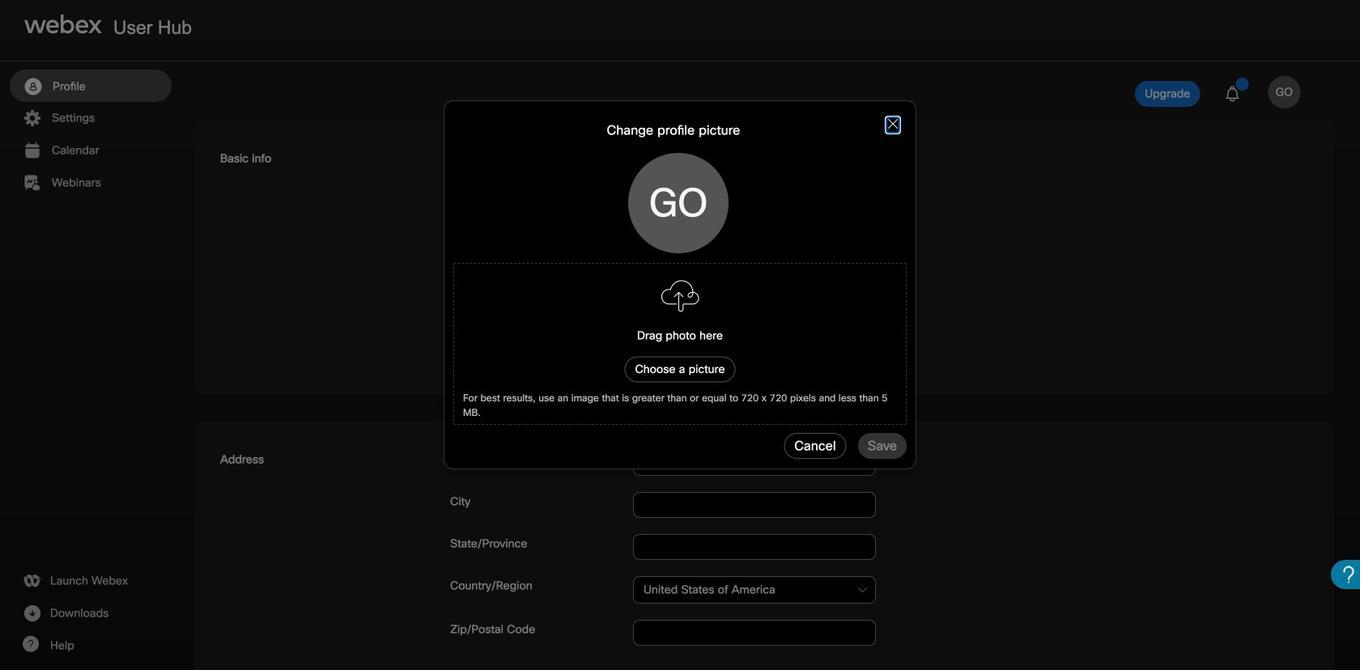 Task type: describe. For each thing, give the bounding box(es) containing it.
close image
[[887, 118, 900, 131]]

mds webex helix filled image
[[22, 572, 42, 591]]

mds edit_bold image
[[644, 165, 657, 178]]

change profile picture dialog
[[0, 0, 1361, 671]]

mds meetings_filled image
[[22, 141, 42, 160]]



Task type: locate. For each thing, give the bounding box(es) containing it.
mds people circle_filled image
[[23, 77, 43, 96]]

mds settings_filled image
[[22, 109, 42, 128]]

cisco webex image
[[24, 15, 102, 34]]

None text field
[[633, 211, 876, 236], [633, 295, 876, 321], [633, 534, 876, 560], [633, 211, 876, 236], [633, 295, 876, 321], [633, 534, 876, 560]]

mds webinar_filled image
[[22, 173, 42, 193]]

mds content download_filled image
[[22, 604, 42, 624]]

None text field
[[633, 253, 876, 279], [633, 450, 876, 476], [633, 492, 876, 518], [633, 620, 876, 646], [633, 253, 876, 279], [633, 450, 876, 476], [633, 492, 876, 518], [633, 620, 876, 646]]

ng help active image
[[22, 637, 39, 653]]

change profile picture element
[[630, 159, 1309, 190]]



Task type: vqa. For each thing, say whether or not it's contained in the screenshot.
topmost mds check_bold icon
no



